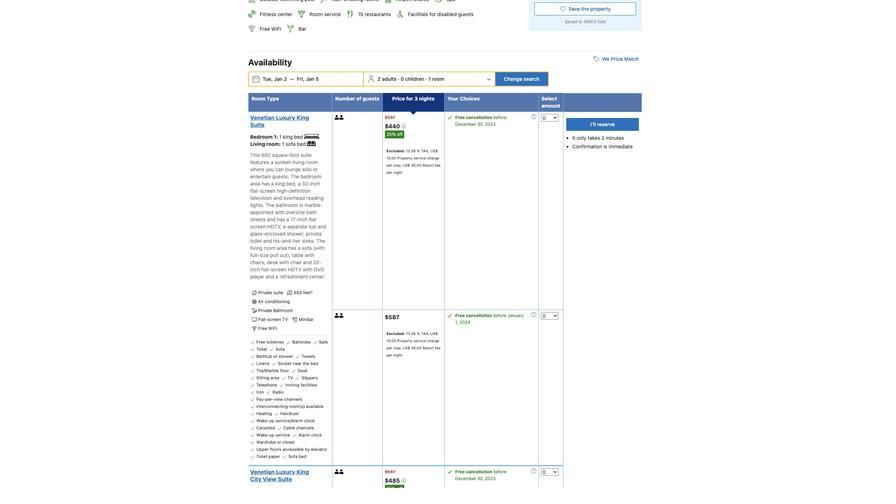 Task type: describe. For each thing, give the bounding box(es) containing it.
saved
[[565, 19, 578, 25]]

1 vertical spatial guests
[[363, 96, 380, 102]]

25% off. you're getting a reduced rate because this property is offering a discount.. element for $485
[[385, 486, 405, 489]]

tue,
[[263, 76, 273, 82]]

or inside this 650 square-foot suite features a sunken living room where you can lounge solo or entertain guests. the bedroom area has a king bed, a 32-inch flat-screen high-definition television and overhead reading lights. the bathroom is marble- appointed with oversize bath sheets and has a 17-inch flat screen hdtv, a separate tub and glass-enclosed shower, private toilet and his-and-her sinks. the living room area has a sofa (with full-size pull out), table with chairs, desk with chair and 32- inch flat-screen hdtv with dvd player and a refreshment center.
[[313, 167, 318, 173]]

1 vertical spatial suite
[[274, 291, 283, 296]]

4 per from the top
[[387, 354, 393, 358]]

we
[[603, 56, 610, 62]]

december for $440
[[456, 122, 477, 127]]

reading
[[307, 195, 324, 201]]

1 vertical spatial area
[[277, 245, 287, 251]]

0 horizontal spatial inch
[[250, 267, 260, 273]]

restaurants
[[365, 11, 391, 17]]

and left his- on the left
[[263, 238, 272, 244]]

1 fee from the top
[[435, 163, 441, 168]]

overhead
[[284, 195, 305, 201]]

bathroom
[[276, 202, 298, 209]]

amount
[[542, 103, 561, 109]]

1 charge from the top
[[428, 156, 440, 160]]

1 vertical spatial has
[[277, 217, 285, 223]]

tile/marble
[[257, 369, 279, 374]]

a up definition
[[298, 181, 301, 187]]

before december 30, 2023 for $440
[[456, 115, 507, 127]]

it
[[573, 135, 576, 141]]

shower,
[[287, 231, 305, 237]]

25% off. you're getting a reduced rate because this property is offering a discount.. element for $440
[[385, 131, 405, 138]]

1 horizontal spatial living
[[293, 159, 305, 166]]

saved to 58913 lists
[[565, 19, 606, 25]]

nights
[[419, 96, 435, 102]]

and right chair
[[303, 260, 312, 266]]

price inside dropdown button
[[611, 56, 623, 62]]

2 adults · 0 children · 1 room
[[378, 76, 445, 82]]

30, for $440
[[478, 122, 484, 127]]

or for shower
[[274, 354, 278, 360]]

telephone
[[257, 383, 277, 388]]

room(s)
[[289, 404, 305, 410]]

a up "table"
[[298, 245, 301, 251]]

2 free cancellation from the top
[[456, 313, 493, 319]]

minibar
[[299, 317, 314, 323]]

0 vertical spatial occupancy image
[[340, 115, 344, 120]]

2 cancellation from the top
[[466, 313, 493, 319]]

i'll reserve
[[591, 121, 615, 128]]

wardrobe or closet
[[257, 440, 295, 446]]

1 horizontal spatial 32-
[[313, 260, 322, 266]]

0 vertical spatial channels
[[285, 397, 303, 403]]

a down guests.
[[271, 181, 274, 187]]

3 per from the top
[[387, 346, 393, 351]]

heating
[[257, 412, 272, 417]]

center
[[278, 11, 293, 17]]

0 horizontal spatial 2
[[284, 76, 287, 82]]

1 45.00 from the top
[[412, 163, 422, 168]]

chairs,
[[250, 260, 266, 266]]

1,
[[456, 320, 459, 325]]

25% off
[[387, 132, 403, 137]]

private for private bathroom
[[258, 308, 272, 314]]

1 horizontal spatial room
[[306, 159, 318, 166]]

before december 30, 2023 for $485
[[456, 470, 507, 482]]

0 vertical spatial king
[[283, 134, 293, 140]]

is inside it only takes 2 minutes confirmation is immediate
[[604, 144, 608, 150]]

lists
[[598, 19, 606, 25]]

number
[[336, 96, 355, 102]]

more details on meals and payment options image
[[532, 469, 537, 474]]

2 horizontal spatial has
[[289, 245, 297, 251]]

radio
[[273, 390, 284, 395]]

private for private suite
[[258, 291, 272, 296]]

before for $485
[[494, 470, 507, 475]]

2 resort from the top
[[423, 346, 434, 351]]

wake-up service
[[257, 433, 290, 438]]

glass-
[[250, 231, 265, 237]]

i'll reserve button
[[567, 118, 640, 131]]

bathroom
[[274, 308, 293, 314]]

1 13.38 from the top
[[406, 149, 416, 153]]

before inside the before january 1, 2024
[[494, 313, 507, 319]]

marble-
[[305, 202, 323, 209]]

your choices
[[448, 96, 480, 102]]

december for $485
[[456, 477, 477, 482]]

out),
[[280, 253, 291, 259]]

1 13.38 % tax, us$ 10.00 property service charge per stay, us$ 45.00 resort fee per night from the top
[[387, 149, 441, 175]]

2 · from the left
[[426, 76, 428, 82]]

pay-per-view channels
[[257, 397, 303, 403]]

1 horizontal spatial flat-
[[262, 267, 271, 273]]

(with
[[313, 245, 325, 251]]

15 restaurants
[[358, 11, 391, 17]]

bed,
[[287, 181, 297, 187]]

wake-up service/alarm clock
[[257, 419, 315, 424]]

1 horizontal spatial guests
[[459, 11, 474, 17]]

room type
[[252, 96, 279, 102]]

off
[[397, 132, 403, 137]]

wake- for wake-up service/alarm clock
[[257, 419, 270, 424]]

and up hdtv,
[[267, 217, 276, 223]]

socket
[[278, 361, 292, 367]]

near
[[293, 361, 302, 367]]

1 per from the top
[[387, 163, 393, 168]]

or for closet
[[277, 440, 282, 446]]

with down out),
[[280, 260, 289, 266]]

1 horizontal spatial the
[[291, 174, 300, 180]]

player
[[250, 274, 265, 280]]

slippers
[[302, 376, 318, 381]]

0 vertical spatial 32-
[[302, 181, 311, 187]]

bed down towels
[[311, 361, 319, 367]]

1 vertical spatial channels
[[296, 426, 314, 431]]

2 per from the top
[[387, 170, 393, 175]]

$647
[[385, 470, 396, 475]]

sitting area
[[257, 376, 279, 381]]

58913
[[584, 19, 597, 25]]

bathtub or shower
[[257, 354, 293, 360]]

2024
[[460, 320, 471, 325]]

save the property
[[569, 6, 611, 12]]

facilities
[[301, 383, 317, 388]]

chair
[[291, 260, 302, 266]]

0 vertical spatial tv
[[283, 317, 288, 323]]

1 vertical spatial inch
[[298, 217, 308, 223]]

per-
[[266, 397, 274, 403]]

a down desk
[[276, 274, 279, 280]]

venetian luxury king suite link
[[250, 114, 329, 129]]

1 king bed
[[280, 134, 304, 140]]

your
[[448, 96, 459, 102]]

living
[[250, 141, 265, 147]]

free cancellation for $440
[[456, 115, 493, 120]]

2 vertical spatial area
[[271, 376, 279, 381]]

for for 3
[[407, 96, 414, 102]]

more details on meals and payment options image for before december 30, 2023
[[532, 114, 537, 119]]

1 10.00 from the top
[[387, 156, 397, 160]]

refreshment
[[280, 274, 308, 280]]

toilet for toilet paper
[[257, 455, 268, 460]]

2 13.38 from the top
[[406, 332, 416, 336]]

1 % from the top
[[417, 149, 421, 153]]

save
[[569, 6, 580, 12]]

1 tax, from the top
[[422, 149, 430, 153]]

definition
[[289, 188, 311, 194]]

more details on meals and payment options image for before january 1, 2024
[[532, 313, 537, 318]]

bed down by
[[299, 455, 307, 460]]

2 13.38 % tax, us$ 10.00 property service charge per stay, us$ 45.00 resort fee per night from the top
[[387, 332, 441, 358]]

2 excluded: from the top
[[387, 332, 405, 336]]

3
[[415, 96, 418, 102]]

1 vertical spatial wifi
[[269, 326, 277, 332]]

2 % from the top
[[417, 332, 421, 336]]

screen down private bathroom
[[268, 317, 281, 323]]

sofa bed
[[289, 455, 307, 460]]

solo
[[302, 167, 312, 173]]

venetian luxury king city view suite link
[[250, 469, 329, 484]]

1 vertical spatial living
[[250, 245, 263, 251]]

17-
[[291, 217, 298, 223]]

and right tub
[[318, 224, 327, 230]]

cancellation for $440
[[466, 115, 493, 120]]

screen up television
[[260, 188, 276, 194]]

0 vertical spatial has
[[262, 181, 270, 187]]

search
[[524, 76, 540, 82]]

this 650 square-foot suite features a sunken living room where you can lounge solo or entertain guests. the bedroom area has a king bed, a 32-inch flat-screen high-definition television and overhead reading lights. the bathroom is marble- appointed with oversize bath sheets and has a 17-inch flat screen hdtv, a separate tub and glass-enclosed shower, private toilet and his-and-her sinks. the living room area has a sofa (with full-size pull out), table with chairs, desk with chair and 32- inch flat-screen hdtv with dvd player and a refreshment center.
[[250, 152, 327, 280]]

$440
[[385, 123, 402, 130]]

1 jan from the left
[[274, 76, 283, 82]]

match
[[625, 56, 640, 62]]

of
[[357, 96, 362, 102]]

2 night from the top
[[394, 354, 403, 358]]

is inside this 650 square-foot suite features a sunken living room where you can lounge solo or entertain guests. the bedroom area has a king bed, a 32-inch flat-screen high-definition television and overhead reading lights. the bathroom is marble- appointed with oversize bath sheets and has a 17-inch flat screen hdtv, a separate tub and glass-enclosed shower, private toilet and his-and-her sinks. the living room area has a sofa (with full-size pull out), table with chairs, desk with chair and 32- inch flat-screen hdtv with dvd player and a refreshment center.
[[300, 202, 303, 209]]

1 stay, from the top
[[394, 163, 402, 168]]

1 horizontal spatial 650
[[294, 291, 302, 296]]

2 fee from the top
[[435, 346, 441, 351]]

1 vertical spatial free wifi
[[258, 326, 277, 332]]

2 horizontal spatial the
[[317, 238, 326, 244]]

0 vertical spatial area
[[250, 181, 261, 187]]

$587 for $440
[[385, 115, 396, 120]]

availability
[[249, 57, 292, 67]]

2 inside dropdown button
[[378, 76, 381, 82]]

view
[[263, 477, 277, 483]]

a right hdtv,
[[283, 224, 286, 230]]

tue, jan 2 — fri, jan 5
[[263, 76, 319, 82]]

2 inside it only takes 2 minutes confirmation is immediate
[[602, 135, 605, 141]]

by
[[305, 447, 310, 453]]

0
[[401, 76, 404, 82]]

city
[[250, 477, 262, 483]]

1 for 1 king bed
[[280, 134, 282, 140]]

2 horizontal spatial inch
[[311, 181, 320, 187]]

venetian luxury king suite
[[250, 115, 309, 128]]

luxury for city
[[276, 470, 295, 476]]

and right player
[[266, 274, 275, 280]]



Task type: locate. For each thing, give the bounding box(es) containing it.
luxury inside venetian luxury king suite
[[276, 115, 295, 121]]

occupancy image
[[340, 115, 344, 120], [335, 470, 340, 475]]

this
[[250, 152, 260, 158]]

1 vertical spatial occupancy image
[[335, 470, 340, 475]]

free wifi down fitness
[[260, 26, 282, 32]]

2 2023 from the top
[[486, 477, 496, 482]]

inch up player
[[250, 267, 260, 273]]

0 vertical spatial clock
[[304, 419, 315, 424]]

tv down bathroom
[[283, 317, 288, 323]]

32- down bedroom
[[302, 181, 311, 187]]

us$
[[431, 149, 438, 153], [403, 163, 411, 168], [431, 332, 438, 336], [403, 346, 411, 351]]

0 horizontal spatial has
[[262, 181, 270, 187]]

living down toilet
[[250, 245, 263, 251]]

0 horizontal spatial for
[[407, 96, 414, 102]]

venetian for city
[[250, 470, 275, 476]]

0 vertical spatial stay,
[[394, 163, 402, 168]]

2 charge from the top
[[428, 339, 440, 344]]

1 up room:
[[280, 134, 282, 140]]

living room:
[[250, 141, 282, 147]]

suite inside venetian luxury king city view suite
[[278, 477, 292, 483]]

couch image
[[307, 141, 316, 146]]

has down entertain
[[262, 181, 270, 187]]

venetian for suite
[[250, 115, 275, 121]]

1 vertical spatial before
[[494, 313, 507, 319]]

the down towels
[[303, 361, 310, 367]]

1 vertical spatial or
[[274, 354, 278, 360]]

0 vertical spatial inch
[[311, 181, 320, 187]]

or up bedroom
[[313, 167, 318, 173]]

1 vertical spatial 45.00
[[412, 346, 422, 351]]

1 more details on meals and payment options image from the top
[[532, 114, 537, 119]]

1 venetian from the top
[[250, 115, 275, 121]]

0 vertical spatial 1
[[429, 76, 431, 82]]

room left type
[[252, 96, 266, 102]]

650 up "features"
[[262, 152, 271, 158]]

wake- down heating
[[257, 419, 270, 424]]

king inside venetian luxury king city view suite
[[297, 470, 309, 476]]

1 right room:
[[282, 141, 285, 147]]

0 horizontal spatial 32-
[[302, 181, 311, 187]]

25% off. you're getting a reduced rate because this property is offering a discount.. element containing 25% off
[[385, 131, 405, 138]]

room up pull on the bottom left of page
[[264, 245, 276, 251]]

2 45.00 from the top
[[412, 346, 422, 351]]

guests right of
[[363, 96, 380, 102]]

we price match button
[[591, 53, 642, 66]]

private up flat-
[[258, 308, 272, 314]]

1 before december 30, 2023 from the top
[[456, 115, 507, 127]]

0 vertical spatial the
[[291, 174, 300, 180]]

1 vertical spatial 30,
[[478, 477, 484, 482]]

resort
[[423, 163, 434, 168], [423, 346, 434, 351]]

price right we
[[611, 56, 623, 62]]

0 vertical spatial 13.38
[[406, 149, 416, 153]]

free cancellation for $485
[[456, 470, 493, 475]]

dvd
[[314, 267, 324, 273]]

sofa down sinks.
[[302, 245, 312, 251]]

1 toilet from the top
[[257, 347, 268, 352]]

2 vertical spatial the
[[317, 238, 326, 244]]

2 december from the top
[[456, 477, 477, 482]]

luxury up "1 king bed"
[[276, 115, 295, 121]]

32- up dvd
[[313, 260, 322, 266]]

with down (with
[[305, 253, 315, 259]]

1 vertical spatial 650
[[294, 291, 302, 296]]

area down tile/marble floor
[[271, 376, 279, 381]]

2 wake- from the top
[[257, 433, 270, 438]]

with left dvd
[[303, 267, 313, 273]]

1 horizontal spatial suite
[[278, 477, 292, 483]]

0 vertical spatial %
[[417, 149, 421, 153]]

tv up ironing
[[288, 376, 293, 381]]

1 vertical spatial 25% off. you're getting a reduced rate because this property is offering a discount.. element
[[385, 486, 405, 489]]

king up "1 sofa bed"
[[283, 134, 293, 140]]

wifi down 'flat-screen tv'
[[269, 326, 277, 332]]

change search
[[505, 76, 540, 82]]

1 horizontal spatial 2
[[378, 76, 381, 82]]

1 · from the left
[[398, 76, 400, 82]]

suite up bedroom 1:
[[250, 122, 265, 128]]

0 vertical spatial or
[[313, 167, 318, 173]]

2 left adults
[[378, 76, 381, 82]]

sofa for sofa
[[276, 347, 285, 352]]

up up carpeted
[[270, 419, 275, 424]]

toilet down the upper
[[257, 455, 268, 460]]

king for venetian luxury king suite
[[297, 115, 309, 121]]

alarm clock
[[299, 433, 322, 438]]

iron
[[257, 390, 264, 395]]

or up floors
[[277, 440, 282, 446]]

full-
[[250, 253, 260, 259]]

area up out),
[[277, 245, 287, 251]]

1 30, from the top
[[478, 122, 484, 127]]

up for service/alarm
[[270, 419, 275, 424]]

0 vertical spatial wake-
[[257, 419, 270, 424]]

0 vertical spatial living
[[293, 159, 305, 166]]

with down bathroom
[[275, 210, 285, 216]]

suite inside this 650 square-foot suite features a sunken living room where you can lounge solo or entertain guests. the bedroom area has a king bed, a 32-inch flat-screen high-definition television and overhead reading lights. the bathroom is marble- appointed with oversize bath sheets and has a 17-inch flat screen hdtv, a separate tub and glass-enclosed shower, private toilet and his-and-her sinks. the living room area has a sofa (with full-size pull out), table with chairs, desk with chair and 32- inch flat-screen hdtv with dvd player and a refreshment center.
[[301, 152, 312, 158]]

0 vertical spatial venetian
[[250, 115, 275, 121]]

0 vertical spatial wifi
[[272, 26, 282, 32]]

0 vertical spatial property
[[398, 156, 413, 160]]

up for service
[[270, 433, 275, 438]]

select
[[542, 96, 558, 102]]

bedroom
[[301, 174, 322, 180]]

cancellation for $485
[[466, 470, 493, 475]]

suite inside venetian luxury king suite
[[250, 122, 265, 128]]

linens
[[257, 361, 270, 367]]

jan left 5
[[306, 76, 315, 82]]

for left 'disabled'
[[430, 11, 436, 17]]

king
[[297, 115, 309, 121], [297, 470, 309, 476]]

32-
[[302, 181, 311, 187], [313, 260, 322, 266]]

bed left couch icon
[[297, 141, 306, 147]]

wake- down carpeted
[[257, 433, 270, 438]]

room inside 2 adults · 0 children · 1 room dropdown button
[[433, 76, 445, 82]]

2 horizontal spatial 1
[[429, 76, 431, 82]]

room for room service
[[310, 11, 323, 17]]

bed
[[294, 134, 303, 140], [297, 141, 306, 147], [311, 361, 319, 367], [299, 455, 307, 460]]

fri,
[[297, 76, 305, 82]]

takes
[[588, 135, 601, 141]]

luxury for suite
[[276, 115, 295, 121]]

1 cancellation from the top
[[466, 115, 493, 120]]

conditioning
[[265, 299, 290, 305]]

room for room type
[[252, 96, 266, 102]]

sofa down the toiletries
[[276, 347, 285, 352]]

or
[[313, 167, 318, 173], [274, 354, 278, 360], [277, 440, 282, 446]]

flat-
[[250, 188, 260, 194], [262, 267, 271, 273]]

0 vertical spatial suite
[[301, 152, 312, 158]]

$485
[[385, 478, 402, 484]]

sofa down the accessible
[[289, 455, 298, 460]]

1 vertical spatial night
[[394, 354, 403, 358]]

luxury up view
[[276, 470, 295, 476]]

1 horizontal spatial room
[[310, 11, 323, 17]]

view
[[274, 397, 283, 403]]

2 vertical spatial room
[[264, 245, 276, 251]]

1 vertical spatial %
[[417, 332, 421, 336]]

2 tax, from the top
[[422, 332, 430, 336]]

1 25% off. you're getting a reduced rate because this property is offering a discount.. element from the top
[[385, 131, 405, 138]]

toilet up bathtub
[[257, 347, 268, 352]]

hdtv
[[288, 267, 302, 273]]

3 free cancellation from the top
[[456, 470, 493, 475]]

1 inside dropdown button
[[429, 76, 431, 82]]

entertain
[[250, 174, 271, 180]]

· right children
[[426, 76, 428, 82]]

0 vertical spatial flat-
[[250, 188, 260, 194]]

square-
[[272, 152, 290, 158]]

25% off. you're getting a reduced rate because this property is offering a discount.. element
[[385, 131, 405, 138], [385, 486, 405, 489]]

free wifi down flat-
[[258, 326, 277, 332]]

2 toilet from the top
[[257, 455, 268, 460]]

change
[[505, 76, 523, 82]]

2023 for $485
[[486, 477, 496, 482]]

television
[[250, 195, 272, 201]]

king up "1 king bed"
[[297, 115, 309, 121]]

room right center in the top of the page
[[310, 11, 323, 17]]

bedroom 1:
[[250, 134, 280, 140]]

3 cancellation from the top
[[466, 470, 493, 475]]

0 vertical spatial guests
[[459, 11, 474, 17]]

0 vertical spatial cancellation
[[466, 115, 493, 120]]

1 right children
[[429, 76, 431, 82]]

0 vertical spatial toilet
[[257, 347, 268, 352]]

1 before from the top
[[494, 115, 507, 120]]

luxury inside venetian luxury king city view suite
[[276, 470, 295, 476]]

a left 17-
[[287, 217, 289, 223]]

living
[[293, 159, 305, 166], [250, 245, 263, 251]]

sitting
[[257, 376, 270, 381]]

1 vertical spatial $587
[[385, 314, 400, 321]]

1 vertical spatial stay,
[[394, 346, 402, 351]]

0 vertical spatial before
[[494, 115, 507, 120]]

1 horizontal spatial sofa
[[289, 455, 298, 460]]

0 vertical spatial for
[[430, 11, 436, 17]]

1 resort from the top
[[423, 163, 434, 168]]

1 king from the top
[[297, 115, 309, 121]]

2 right takes
[[602, 135, 605, 141]]

2 up from the top
[[270, 433, 275, 438]]

0 vertical spatial night
[[394, 170, 403, 175]]

save the property button
[[535, 3, 637, 16]]

0 horizontal spatial the
[[266, 202, 275, 209]]

0 horizontal spatial suite
[[274, 291, 283, 296]]

property
[[591, 6, 611, 12]]

venetian inside venetian luxury king city view suite
[[250, 470, 275, 476]]

1
[[429, 76, 431, 82], [280, 134, 282, 140], [282, 141, 285, 147]]

living down foot
[[293, 159, 305, 166]]

screen down sheets
[[250, 224, 266, 230]]

fri, jan 5 button
[[294, 73, 322, 86]]

1 horizontal spatial inch
[[298, 217, 308, 223]]

650 inside this 650 square-foot suite features a sunken living room where you can lounge solo or entertain guests. the bedroom area has a king bed, a 32-inch flat-screen high-definition television and overhead reading lights. the bathroom is marble- appointed with oversize bath sheets and has a 17-inch flat screen hdtv, a separate tub and glass-enclosed shower, private toilet and his-and-her sinks. the living room area has a sofa (with full-size pull out), table with chairs, desk with chair and 32- inch flat-screen hdtv with dvd player and a refreshment center.
[[262, 152, 271, 158]]

excluded:
[[387, 149, 405, 153], [387, 332, 405, 336]]

25% off. you're getting a reduced rate because this property is offering a discount.. element down $485
[[385, 486, 405, 489]]

pull
[[270, 253, 279, 259]]

channels up interconnecting room(s) available
[[285, 397, 303, 403]]

we price match
[[603, 56, 640, 62]]

king inside this 650 square-foot suite features a sunken living room where you can lounge solo or entertain guests. the bedroom area has a king bed, a 32-inch flat-screen high-definition television and overhead reading lights. the bathroom is marble- appointed with oversize bath sheets and has a 17-inch flat screen hdtv, a separate tub and glass-enclosed shower, private toilet and his-and-her sinks. the living room area has a sofa (with full-size pull out), table with chairs, desk with chair and 32- inch flat-screen hdtv with dvd player and a refreshment center.
[[275, 181, 285, 187]]

the right save
[[582, 6, 590, 12]]

2 vertical spatial inch
[[250, 267, 260, 273]]

2 luxury from the top
[[276, 470, 295, 476]]

screen down desk
[[271, 267, 287, 273]]

1 $587 from the top
[[385, 115, 396, 120]]

area down entertain
[[250, 181, 261, 187]]

0 horizontal spatial 650
[[262, 152, 271, 158]]

number of guests
[[336, 96, 380, 102]]

room up solo
[[306, 159, 318, 166]]

2 stay, from the top
[[394, 346, 402, 351]]

0 vertical spatial $587
[[385, 115, 396, 120]]

cable
[[284, 426, 295, 431]]

1 horizontal spatial sofa
[[302, 245, 312, 251]]

and down high-
[[274, 195, 282, 201]]

1 vertical spatial property
[[398, 339, 413, 344]]

more details on meals and payment options image
[[532, 114, 537, 119], [532, 313, 537, 318]]

for left the "3"
[[407, 96, 414, 102]]

bathtub
[[257, 354, 272, 360]]

0 vertical spatial free wifi
[[260, 26, 282, 32]]

cancellation
[[466, 115, 493, 120], [466, 313, 493, 319], [466, 470, 493, 475]]

paper
[[269, 455, 280, 460]]

2 king from the top
[[297, 470, 309, 476]]

0 horizontal spatial the
[[303, 361, 310, 367]]

guests right 'disabled'
[[459, 11, 474, 17]]

0 horizontal spatial sofa
[[286, 141, 296, 147]]

sofa down "1 king bed"
[[286, 141, 296, 147]]

1 up from the top
[[270, 419, 275, 424]]

0 horizontal spatial 1
[[280, 134, 282, 140]]

1 horizontal spatial the
[[582, 6, 590, 12]]

1 wake- from the top
[[257, 419, 270, 424]]

private
[[258, 291, 272, 296], [258, 308, 272, 314]]

1 luxury from the top
[[276, 115, 295, 121]]

elevator
[[311, 447, 327, 453]]

up up wardrobe or closet
[[270, 433, 275, 438]]

3 before from the top
[[494, 470, 507, 475]]

choices
[[460, 96, 480, 102]]

for for disabled
[[430, 11, 436, 17]]

king down guests.
[[275, 181, 285, 187]]

0 vertical spatial more details on meals and payment options image
[[532, 114, 537, 119]]

2 jan from the left
[[306, 76, 315, 82]]

0 vertical spatial up
[[270, 419, 275, 424]]

pay-
[[257, 397, 266, 403]]

shower
[[279, 354, 293, 360]]

1 2023 from the top
[[486, 122, 496, 127]]

0 vertical spatial sofa
[[286, 141, 296, 147]]

1 for 1 sofa bed
[[282, 141, 285, 147]]

1 private from the top
[[258, 291, 272, 296]]

sofa inside this 650 square-foot suite features a sunken living room where you can lounge solo or entertain guests. the bedroom area has a king bed, a 32-inch flat-screen high-definition television and overhead reading lights. the bathroom is marble- appointed with oversize bath sheets and has a 17-inch flat screen hdtv, a separate tub and glass-enclosed shower, private toilet and his-and-her sinks. the living room area has a sofa (with full-size pull out), table with chairs, desk with chair and 32- inch flat-screen hdtv with dvd player and a refreshment center.
[[302, 245, 312, 251]]

only
[[577, 135, 587, 141]]

can
[[276, 167, 284, 173]]

fitness center
[[260, 11, 293, 17]]

is down minutes at top right
[[604, 144, 608, 150]]

the up (with
[[317, 238, 326, 244]]

disabled
[[438, 11, 457, 17]]

—
[[290, 76, 294, 82]]

interconnecting
[[257, 404, 288, 410]]

1 vertical spatial charge
[[428, 339, 440, 344]]

2 more details on meals and payment options image from the top
[[532, 313, 537, 318]]

2 10.00 from the top
[[387, 339, 397, 344]]

2 left —
[[284, 76, 287, 82]]

suite right view
[[278, 477, 292, 483]]

1 horizontal spatial is
[[604, 144, 608, 150]]

0 vertical spatial luxury
[[276, 115, 295, 121]]

1 vertical spatial up
[[270, 433, 275, 438]]

hairdryer
[[281, 412, 299, 417]]

alarm
[[299, 433, 310, 438]]

0 vertical spatial 45.00
[[412, 163, 422, 168]]

channels up the alarm
[[296, 426, 314, 431]]

1 vertical spatial tax,
[[422, 332, 430, 336]]

king for venetian luxury king city view suite
[[297, 470, 309, 476]]

1 vertical spatial 10.00
[[387, 339, 397, 344]]

0 horizontal spatial room
[[264, 245, 276, 251]]

1 vertical spatial toilet
[[257, 455, 268, 460]]

features
[[250, 159, 269, 166]]

immediate
[[609, 144, 633, 150]]

size
[[260, 253, 269, 259]]

foot
[[290, 152, 299, 158]]

inch
[[311, 181, 320, 187], [298, 217, 308, 223], [250, 267, 260, 273]]

1 excluded: from the top
[[387, 149, 405, 153]]

free toiletries
[[257, 340, 284, 345]]

2 before december 30, 2023 from the top
[[456, 470, 507, 482]]

1 free cancellation from the top
[[456, 115, 493, 120]]

venetian up city
[[250, 470, 275, 476]]

sunken
[[275, 159, 291, 166]]

room up nights
[[433, 76, 445, 82]]

king inside venetian luxury king suite
[[297, 115, 309, 121]]

price
[[611, 56, 623, 62], [393, 96, 405, 102]]

650 left feet²
[[294, 291, 302, 296]]

1 vertical spatial luxury
[[276, 470, 295, 476]]

suite right foot
[[301, 152, 312, 158]]

0 vertical spatial 30,
[[478, 122, 484, 127]]

1 vertical spatial free cancellation
[[456, 313, 493, 319]]

before for $440
[[494, 115, 507, 120]]

toiletries
[[267, 340, 284, 345]]

30, for $485
[[478, 477, 484, 482]]

2023 for $440
[[486, 122, 496, 127]]

the down lounge
[[291, 174, 300, 180]]

suite up conditioning
[[274, 291, 283, 296]]

venetian up bedroom 1:
[[250, 115, 275, 121]]

and
[[274, 195, 282, 201], [267, 217, 276, 223], [318, 224, 327, 230], [263, 238, 272, 244], [303, 260, 312, 266], [266, 274, 275, 280]]

sofa for sofa bed
[[289, 455, 298, 460]]

1 horizontal spatial has
[[277, 217, 285, 223]]

it only takes 2 minutes confirmation is immediate
[[573, 135, 633, 150]]

has up hdtv,
[[277, 217, 285, 223]]

or left shower
[[274, 354, 278, 360]]

private up air
[[258, 291, 272, 296]]

table
[[292, 253, 304, 259]]

king down 'sofa bed'
[[297, 470, 309, 476]]

2 $587 from the top
[[385, 314, 400, 321]]

closet
[[283, 440, 295, 446]]

venetian inside venetian luxury king suite
[[250, 115, 275, 121]]

his-
[[273, 238, 282, 244]]

1 vertical spatial wake-
[[257, 433, 270, 438]]

1 night from the top
[[394, 170, 403, 175]]

free wifi
[[260, 26, 282, 32], [258, 326, 277, 332]]

flat- up television
[[250, 188, 260, 194]]

0 vertical spatial private
[[258, 291, 272, 296]]

inch up separate
[[298, 217, 308, 223]]

1 vertical spatial the
[[303, 361, 310, 367]]

2 before from the top
[[494, 313, 507, 319]]

available
[[306, 404, 324, 410]]

0 horizontal spatial jan
[[274, 76, 283, 82]]

1 december from the top
[[456, 122, 477, 127]]

the inside dropdown button
[[582, 6, 590, 12]]

25%
[[387, 132, 396, 137]]

bed up "1 sofa bed"
[[294, 134, 303, 140]]

2 property from the top
[[398, 339, 413, 344]]

2 vertical spatial or
[[277, 440, 282, 446]]

2 25% off. you're getting a reduced rate because this property is offering a discount.. element from the top
[[385, 486, 405, 489]]

to
[[579, 19, 583, 25]]

5
[[316, 76, 319, 82]]

toilet for toilet
[[257, 347, 268, 352]]

clock right the alarm
[[312, 433, 322, 438]]

inch down bedroom
[[311, 181, 320, 187]]

2 venetian from the top
[[250, 470, 275, 476]]

0 vertical spatial room
[[310, 11, 323, 17]]

has down her
[[289, 245, 297, 251]]

2 vertical spatial cancellation
[[466, 470, 493, 475]]

30,
[[478, 122, 484, 127], [478, 477, 484, 482]]

2 private from the top
[[258, 308, 272, 314]]

1 vertical spatial clock
[[312, 433, 322, 438]]

a up "you"
[[271, 159, 274, 166]]

1 property from the top
[[398, 156, 413, 160]]

jan right tue, at the top left of page
[[274, 76, 283, 82]]

ironing
[[286, 383, 300, 388]]

0 horizontal spatial living
[[250, 245, 263, 251]]

her
[[293, 238, 301, 244]]

0 vertical spatial fee
[[435, 163, 441, 168]]

1 vertical spatial tv
[[288, 376, 293, 381]]

· left 0
[[398, 76, 400, 82]]

0 horizontal spatial is
[[300, 202, 303, 209]]

1 horizontal spatial ·
[[426, 76, 428, 82]]

room:
[[267, 141, 281, 147]]

0 horizontal spatial price
[[393, 96, 405, 102]]

0 vertical spatial december
[[456, 122, 477, 127]]

occupancy image
[[335, 115, 340, 120], [335, 314, 340, 318], [340, 314, 344, 318], [340, 470, 344, 475]]

is up oversize
[[300, 202, 303, 209]]

1 vertical spatial the
[[266, 202, 275, 209]]

wake- for wake-up service
[[257, 433, 270, 438]]

$587 for excluded:
[[385, 314, 400, 321]]

2 30, from the top
[[478, 477, 484, 482]]



Task type: vqa. For each thing, say whether or not it's contained in the screenshot.
20 may 2024 checkbox
no



